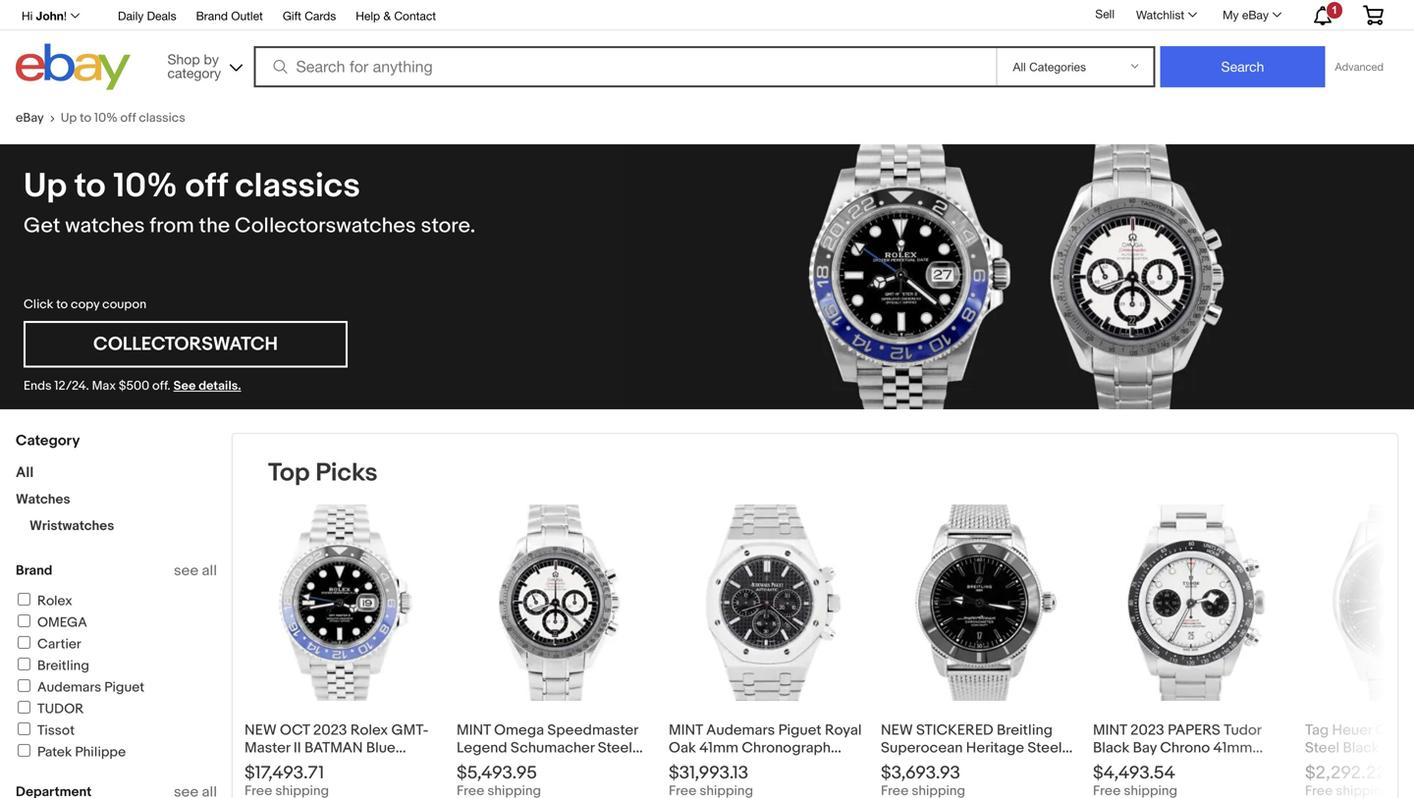 Task type: vqa. For each thing, say whether or not it's contained in the screenshot.
the bottom CLASSICS
yes



Task type: describe. For each thing, give the bounding box(es) containing it.
shop by category button
[[159, 44, 247, 86]]

10% for up to 10% off classics
[[94, 110, 118, 126]]

10% for up to 10% off classics get watches from the collectorswatches store.
[[113, 166, 178, 207]]

tudor link
[[15, 701, 84, 718]]

watchlist
[[1136, 8, 1185, 22]]

new oct 2023 rolex gmt-master ii batman blue jubilee 40mm watch 126710 blnr b+p image
[[245, 505, 441, 701]]

advanced link
[[1325, 47, 1394, 86]]

cards
[[305, 9, 336, 23]]

my ebay
[[1223, 8, 1269, 22]]

hi john !
[[22, 9, 67, 23]]

breitling link
[[15, 658, 89, 675]]

daily deals
[[118, 9, 176, 23]]

Tissot checkbox
[[18, 723, 30, 736]]

brand outlet link
[[196, 6, 263, 28]]

omega
[[37, 615, 87, 632]]

watches
[[65, 213, 145, 239]]

tag heuer carrera stainless steel black 41mm date automatic watch car2110.ba0724 image
[[1305, 505, 1414, 701]]

shop by category
[[167, 51, 221, 81]]

$31,993.13 link
[[669, 505, 865, 799]]

&
[[384, 9, 391, 23]]

shop
[[167, 51, 200, 67]]

see all
[[174, 562, 217, 580]]

off for up to 10% off classics get watches from the collectorswatches store.
[[185, 166, 228, 207]]

wristwatches
[[29, 518, 114, 535]]

$500
[[119, 379, 149, 394]]

omega link
[[15, 615, 87, 632]]

click to copy coupon
[[24, 297, 147, 312]]

$2,292.22 link
[[1305, 505, 1414, 799]]

$2,292.22
[[1305, 763, 1386, 784]]

12/24.
[[54, 379, 89, 394]]

collectorswatches
[[235, 213, 416, 239]]

shop by category banner
[[11, 0, 1399, 95]]

to for click to copy coupon
[[56, 297, 68, 312]]

audemars piguet link
[[15, 680, 145, 696]]

your shopping cart image
[[1362, 5, 1385, 25]]

watchlist link
[[1126, 3, 1206, 27]]

up for up to 10% off classics get watches from the collectorswatches store.
[[24, 166, 67, 207]]

cartier
[[37, 636, 81, 653]]

Patek Philippe checkbox
[[18, 745, 30, 757]]

$3,693.93 link
[[881, 505, 1077, 799]]

see all button
[[174, 562, 217, 580]]

details.
[[199, 379, 241, 394]]

outlet
[[231, 9, 263, 23]]

patek
[[37, 745, 72, 761]]

audemars
[[37, 680, 101, 696]]

piguet
[[104, 680, 145, 696]]

max
[[92, 379, 116, 394]]

all
[[202, 562, 217, 580]]

tissot link
[[15, 723, 75, 740]]

breitling
[[37, 658, 89, 675]]

$3,693.93
[[881, 763, 961, 784]]

help & contact
[[356, 9, 436, 23]]

new stickered breitling superocean heritage steel 44mm black watch ab2030 b+p image
[[881, 505, 1077, 701]]

$5,493.95 link
[[457, 505, 653, 799]]

OMEGA checkbox
[[18, 615, 30, 628]]

all link
[[16, 464, 34, 482]]

my
[[1223, 8, 1239, 22]]

the
[[199, 213, 230, 239]]

!
[[64, 9, 67, 23]]

gift
[[283, 9, 301, 23]]

up for up to 10% off classics
[[61, 110, 77, 126]]

$4,493.54
[[1093, 763, 1176, 784]]

cartier link
[[15, 636, 81, 653]]

TUDOR checkbox
[[18, 701, 30, 714]]

collectorswatch
[[93, 333, 278, 356]]

patek philippe
[[37, 745, 126, 761]]

click
[[24, 297, 53, 312]]

ebay link
[[16, 110, 61, 126]]

picks
[[316, 458, 378, 489]]

copy
[[71, 297, 99, 312]]

classics for up to 10% off classics
[[139, 110, 185, 126]]

off for up to 10% off classics
[[120, 110, 136, 126]]

Search for anything text field
[[257, 48, 992, 85]]

from
[[150, 213, 194, 239]]

mint omega speedmaster legend schumacher steel 42mm white watch 3506.31.00 b+p image
[[457, 505, 653, 701]]

rolex link
[[15, 593, 72, 610]]



Task type: locate. For each thing, give the bounding box(es) containing it.
help
[[356, 9, 380, 23]]

to inside up to 10% off classics get watches from the collectorswatches store.
[[74, 166, 106, 207]]

see
[[173, 379, 196, 394]]

account navigation
[[11, 0, 1399, 30]]

1 horizontal spatial ebay
[[1242, 8, 1269, 22]]

ends 12/24. max $500 off. see details.
[[24, 379, 241, 394]]

to for up to 10% off classics get watches from the collectorswatches store.
[[74, 166, 106, 207]]

1 horizontal spatial classics
[[235, 166, 360, 207]]

brand inside account navigation
[[196, 9, 228, 23]]

$5,493.95
[[457, 763, 537, 784]]

mint audemars piguet royal oak 41mm chronograph black watch 26320st.oo.1220st.01 image
[[669, 505, 865, 701]]

0 vertical spatial classics
[[139, 110, 185, 126]]

1
[[1332, 4, 1338, 16]]

tudor
[[37, 701, 84, 718]]

off.
[[152, 379, 171, 394]]

$4,493.54 link
[[1093, 505, 1290, 799]]

coupon
[[102, 297, 147, 312]]

0 vertical spatial brand
[[196, 9, 228, 23]]

to right ebay link
[[80, 110, 91, 126]]

brand left outlet
[[196, 9, 228, 23]]

all watches wristwatches
[[16, 464, 114, 535]]

my ebay link
[[1212, 3, 1291, 27]]

0 vertical spatial 10%
[[94, 110, 118, 126]]

top picks
[[268, 458, 378, 489]]

classics up collectorswatches
[[235, 166, 360, 207]]

up
[[61, 110, 77, 126], [24, 166, 67, 207]]

to up watches
[[74, 166, 106, 207]]

gift cards link
[[283, 6, 336, 28]]

0 horizontal spatial classics
[[139, 110, 185, 126]]

classics for up to 10% off classics get watches from the collectorswatches store.
[[235, 166, 360, 207]]

1 vertical spatial 10%
[[113, 166, 178, 207]]

classics inside up to 10% off classics get watches from the collectorswatches store.
[[235, 166, 360, 207]]

0 vertical spatial up
[[61, 110, 77, 126]]

john
[[36, 9, 64, 23]]

Rolex checkbox
[[18, 593, 30, 606]]

0 horizontal spatial off
[[120, 110, 136, 126]]

up to 10% off classics main content
[[0, 95, 1414, 799]]

category
[[167, 65, 221, 81]]

off inside up to 10% off classics get watches from the collectorswatches store.
[[185, 166, 228, 207]]

hi
[[22, 9, 33, 23]]

None submit
[[1160, 46, 1325, 87]]

1 button
[[1296, 1, 1348, 28]]

to left copy
[[56, 297, 68, 312]]

0 vertical spatial to
[[80, 110, 91, 126]]

patek philippe link
[[15, 745, 126, 761]]

10% inside up to 10% off classics get watches from the collectorswatches store.
[[113, 166, 178, 207]]

by
[[204, 51, 219, 67]]

philippe
[[75, 745, 126, 761]]

1 vertical spatial up
[[24, 166, 67, 207]]

rolex
[[37, 593, 72, 610]]

all
[[16, 464, 34, 482]]

1 vertical spatial ebay
[[16, 110, 44, 126]]

tissot
[[37, 723, 75, 740]]

ebay right my
[[1242, 8, 1269, 22]]

$31,993.13
[[669, 763, 749, 784]]

1 horizontal spatial brand
[[196, 9, 228, 23]]

$17,493.71
[[245, 763, 324, 784]]

off up the
[[185, 166, 228, 207]]

help & contact link
[[356, 6, 436, 28]]

store.
[[421, 213, 475, 239]]

sell link
[[1087, 7, 1124, 21]]

mint 2023 papers tudor black bay chrono 41mm white panda steel watch 79360 b+p image
[[1093, 505, 1290, 701]]

brand outlet
[[196, 9, 263, 23]]

ebay left up to 10% off classics
[[16, 110, 44, 126]]

up to 10% off classics get watches from the collectorswatches store.
[[24, 166, 475, 239]]

audemars piguet
[[37, 680, 145, 696]]

deals
[[147, 9, 176, 23]]

see
[[174, 562, 199, 580]]

Audemars Piguet checkbox
[[18, 680, 30, 692]]

10% right ebay link
[[94, 110, 118, 126]]

ebay
[[1242, 8, 1269, 22], [16, 110, 44, 126]]

1 horizontal spatial off
[[185, 166, 228, 207]]

ends
[[24, 379, 52, 394]]

classics down category at the left of the page
[[139, 110, 185, 126]]

brand inside "up to 10% off classics" main content
[[16, 563, 52, 579]]

ebay inside "up to 10% off classics" main content
[[16, 110, 44, 126]]

0 vertical spatial ebay
[[1242, 8, 1269, 22]]

contact
[[394, 9, 436, 23]]

get
[[24, 213, 60, 239]]

daily
[[118, 9, 144, 23]]

1 vertical spatial brand
[[16, 563, 52, 579]]

up to 10% off classics
[[61, 110, 185, 126]]

to
[[80, 110, 91, 126], [74, 166, 106, 207], [56, 297, 68, 312]]

gift cards
[[283, 9, 336, 23]]

$17,493.71 link
[[245, 505, 441, 799]]

category
[[16, 432, 80, 450]]

brand
[[196, 9, 228, 23], [16, 563, 52, 579]]

brand up rolex option
[[16, 563, 52, 579]]

collectorswatch button
[[24, 321, 348, 368]]

ebay inside account navigation
[[1242, 8, 1269, 22]]

daily deals link
[[118, 6, 176, 28]]

1 vertical spatial off
[[185, 166, 228, 207]]

none submit inside shop by category banner
[[1160, 46, 1325, 87]]

brand for brand outlet
[[196, 9, 228, 23]]

0 horizontal spatial ebay
[[16, 110, 44, 126]]

top
[[268, 458, 310, 489]]

up inside up to 10% off classics get watches from the collectorswatches store.
[[24, 166, 67, 207]]

classics
[[139, 110, 185, 126], [235, 166, 360, 207]]

Cartier checkbox
[[18, 636, 30, 649]]

brand for brand
[[16, 563, 52, 579]]

off right ebay link
[[120, 110, 136, 126]]

sell
[[1096, 7, 1115, 21]]

2 vertical spatial to
[[56, 297, 68, 312]]

0 vertical spatial off
[[120, 110, 136, 126]]

to for up to 10% off classics
[[80, 110, 91, 126]]

1 vertical spatial to
[[74, 166, 106, 207]]

1 vertical spatial classics
[[235, 166, 360, 207]]

advanced
[[1335, 60, 1384, 73]]

Breitling checkbox
[[18, 658, 30, 671]]

0 horizontal spatial brand
[[16, 563, 52, 579]]

10% up from
[[113, 166, 178, 207]]

watches
[[16, 492, 70, 508]]



